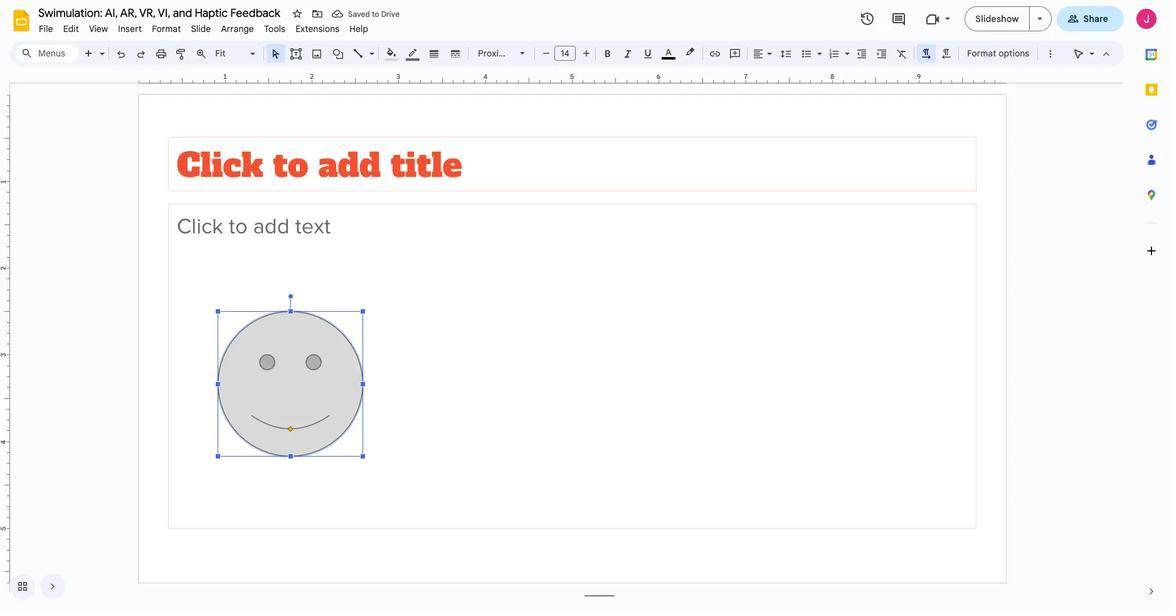 Task type: describe. For each thing, give the bounding box(es) containing it.
options
[[999, 48, 1030, 59]]

shape image
[[331, 45, 345, 62]]

insert menu item
[[113, 21, 147, 36]]

Star checkbox
[[289, 5, 306, 23]]

arrange
[[221, 23, 254, 34]]

share
[[1084, 13, 1108, 24]]

application containing slideshow
[[0, 0, 1169, 609]]

drive
[[381, 9, 400, 19]]

menu bar banner
[[0, 0, 1169, 609]]

fill color: light 2 light gray 1 image
[[384, 45, 399, 61]]

new slide with layout image
[[97, 45, 105, 50]]

mode and view toolbar
[[1069, 41, 1116, 66]]

Rename text field
[[34, 5, 287, 20]]

format menu item
[[147, 21, 186, 36]]

saved to drive button
[[329, 5, 403, 23]]

file
[[39, 23, 53, 34]]

slide
[[191, 23, 211, 34]]

font list. proxima nova selected. option
[[478, 45, 535, 62]]

tools menu item
[[259, 21, 290, 36]]

insert
[[118, 23, 142, 34]]

line & paragraph spacing image
[[779, 45, 793, 62]]

nova
[[514, 48, 535, 59]]

text color image
[[662, 45, 676, 60]]

format for format options
[[967, 48, 996, 59]]

tools
[[264, 23, 285, 34]]

format options button
[[962, 44, 1035, 63]]

Menus field
[[16, 45, 78, 62]]

menu bar inside menu bar banner
[[34, 16, 373, 37]]

saved to drive
[[348, 9, 400, 19]]

insert image image
[[310, 45, 324, 62]]

tab list inside menu bar banner
[[1134, 37, 1169, 574]]

slideshow button
[[965, 6, 1030, 31]]



Task type: vqa. For each thing, say whether or not it's contained in the screenshot.
Sans
no



Task type: locate. For each thing, give the bounding box(es) containing it.
border dash option
[[448, 45, 463, 62]]

navigation inside application
[[0, 564, 65, 609]]

slideshow
[[976, 13, 1019, 24]]

tab list
[[1134, 37, 1169, 574]]

highlight color image
[[683, 45, 697, 60]]

edit menu item
[[58, 21, 84, 36]]

navigation
[[0, 564, 65, 609]]

application
[[0, 0, 1169, 609]]

1 vertical spatial format
[[967, 48, 996, 59]]

menu bar containing file
[[34, 16, 373, 37]]

edit
[[63, 23, 79, 34]]

Font size field
[[554, 46, 581, 64]]

view menu item
[[84, 21, 113, 36]]

Zoom text field
[[213, 45, 248, 62]]

extensions menu item
[[290, 21, 345, 36]]

format inside button
[[967, 48, 996, 59]]

border color: dark 2 dark gray 3 image
[[405, 45, 420, 61]]

Font size text field
[[555, 46, 575, 61]]

proxima
[[478, 48, 511, 59]]

help menu item
[[345, 21, 373, 36]]

format for format
[[152, 23, 181, 34]]

border weight option
[[427, 45, 441, 62]]

format down rename text field
[[152, 23, 181, 34]]

format
[[152, 23, 181, 34], [967, 48, 996, 59]]

format inside menu item
[[152, 23, 181, 34]]

0 vertical spatial format
[[152, 23, 181, 34]]

slide menu item
[[186, 21, 216, 36]]

Zoom field
[[211, 45, 261, 63]]

file menu item
[[34, 21, 58, 36]]

proxima nova
[[478, 48, 535, 59]]

0 horizontal spatial format
[[152, 23, 181, 34]]

format options
[[967, 48, 1030, 59]]

saved
[[348, 9, 370, 19]]

live pointer settings image
[[1086, 45, 1094, 50]]

start slideshow (⌘+enter) image
[[1037, 18, 1042, 20]]

menu bar
[[34, 16, 373, 37]]

help
[[350, 23, 368, 34]]

1 horizontal spatial format
[[967, 48, 996, 59]]

format left options
[[967, 48, 996, 59]]

main toolbar
[[78, 0, 1060, 487]]

to
[[372, 9, 379, 19]]

arrange menu item
[[216, 21, 259, 36]]

view
[[89, 23, 108, 34]]

share button
[[1057, 6, 1124, 31]]

extensions
[[296, 23, 339, 34]]



